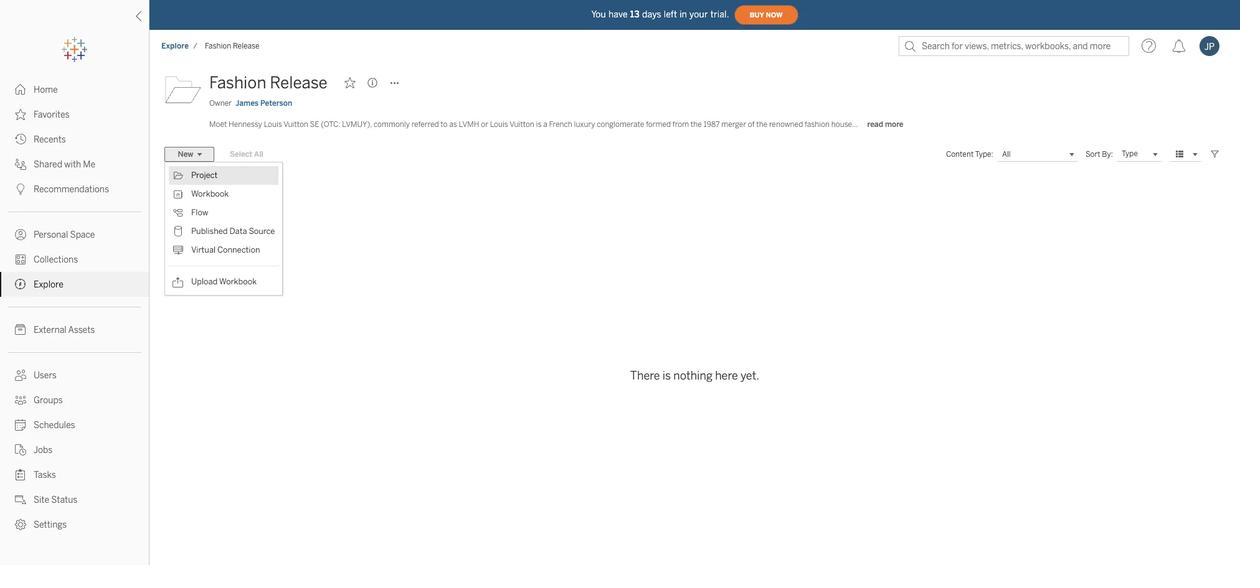 Task type: locate. For each thing, give the bounding box(es) containing it.
fashion release
[[205, 42, 260, 50], [209, 73, 328, 93]]

by text only_f5he34f image inside users 'link'
[[15, 370, 26, 381]]

peterson
[[261, 99, 292, 108]]

3 by text only_f5he34f image from the top
[[15, 279, 26, 290]]

hennessy
[[229, 120, 262, 129]]

explore link
[[161, 41, 190, 51], [0, 272, 149, 297]]

published
[[191, 227, 228, 236]]

0 horizontal spatial explore
[[34, 280, 63, 290]]

vuitton left se
[[284, 120, 308, 129]]

shared
[[34, 160, 62, 170]]

0 vertical spatial explore
[[161, 42, 189, 50]]

1 vertical spatial fashion
[[209, 73, 266, 93]]

by text only_f5he34f image inside recents link
[[15, 134, 26, 145]]

list view image
[[1175, 149, 1186, 160]]

louis down peterson at the left top
[[264, 120, 282, 129]]

Search for views, metrics, workbooks, and more text field
[[899, 36, 1130, 56]]

by text only_f5he34f image inside groups link
[[15, 395, 26, 406]]

fashion release up 'james peterson' 'link'
[[209, 73, 328, 93]]

by text only_f5he34f image left schedules
[[15, 420, 26, 431]]

by text only_f5he34f image
[[15, 109, 26, 120], [15, 254, 26, 265], [15, 279, 26, 290], [15, 445, 26, 456], [15, 470, 26, 481], [15, 495, 26, 506], [15, 520, 26, 531]]

explore link left /
[[161, 41, 190, 51]]

by text only_f5he34f image left recommendations
[[15, 184, 26, 195]]

release
[[233, 42, 260, 50], [270, 73, 328, 93]]

renowned
[[770, 120, 803, 129]]

personal space
[[34, 230, 95, 241]]

6 by text only_f5he34f image from the top
[[15, 495, 26, 506]]

by text only_f5he34f image inside "shared with me" link
[[15, 159, 26, 170]]

by text only_f5he34f image
[[15, 84, 26, 95], [15, 134, 26, 145], [15, 159, 26, 170], [15, 184, 26, 195], [15, 229, 26, 241], [15, 325, 26, 336], [15, 370, 26, 381], [15, 395, 26, 406], [15, 420, 26, 431]]

explore inside main navigation. press the up and down arrow keys to access links. element
[[34, 280, 63, 290]]

is left a
[[536, 120, 542, 129]]

by text only_f5he34f image inside home link
[[15, 84, 26, 95]]

louis right the or
[[490, 120, 508, 129]]

space
[[70, 230, 95, 241]]

0 horizontal spatial vuitton
[[284, 120, 308, 129]]

upload workbook
[[191, 278, 257, 287]]

0 horizontal spatial louis
[[264, 120, 282, 129]]

by text only_f5he34f image for shared with me
[[15, 159, 26, 170]]

main navigation. press the up and down arrow keys to access links. element
[[0, 77, 149, 538]]

workbook down 'connection'
[[219, 278, 257, 287]]

by text only_f5he34f image inside settings link
[[15, 520, 26, 531]]

release right /
[[233, 42, 260, 50]]

schedules link
[[0, 413, 149, 438]]

2 the from the left
[[757, 120, 768, 129]]

content
[[946, 150, 974, 159]]

shared with me link
[[0, 152, 149, 177]]

by text only_f5he34f image left personal
[[15, 229, 26, 241]]

1 horizontal spatial release
[[270, 73, 328, 93]]

all right select
[[254, 150, 263, 159]]

explore left /
[[161, 42, 189, 50]]

all button
[[998, 147, 1079, 162]]

or
[[481, 120, 488, 129]]

favorites
[[34, 110, 70, 120]]

shared with me
[[34, 160, 95, 170]]

by text only_f5he34f image left shared
[[15, 159, 26, 170]]

project menu item
[[169, 166, 279, 185]]

sort by:
[[1086, 150, 1114, 159]]

1 vertical spatial explore link
[[0, 272, 149, 297]]

moët
[[209, 120, 227, 129]]

users link
[[0, 363, 149, 388]]

release up peterson at the left top
[[270, 73, 328, 93]]

buy now
[[750, 11, 783, 19]]

1 vertical spatial workbook
[[219, 278, 257, 287]]

7 by text only_f5he34f image from the top
[[15, 370, 26, 381]]

source
[[249, 227, 275, 236]]

0 horizontal spatial is
[[536, 120, 542, 129]]

read more
[[868, 120, 904, 129]]

conglomerate
[[597, 120, 645, 129]]

0 vertical spatial explore link
[[161, 41, 190, 51]]

by text only_f5he34f image for external assets
[[15, 325, 26, 336]]

5 by text only_f5he34f image from the top
[[15, 229, 26, 241]]

virtual connection
[[191, 246, 260, 255]]

2 all from the left
[[1003, 150, 1011, 159]]

published data source
[[191, 227, 275, 236]]

by text only_f5he34f image inside recommendations link
[[15, 184, 26, 195]]

with
[[64, 160, 81, 170]]

2 by text only_f5he34f image from the top
[[15, 134, 26, 145]]

7 by text only_f5he34f image from the top
[[15, 520, 26, 531]]

there is nothing here yet.
[[631, 370, 760, 384]]

by text only_f5he34f image for site status
[[15, 495, 26, 506]]

project image
[[165, 70, 202, 108]]

fashion right /
[[205, 42, 231, 50]]

explore
[[161, 42, 189, 50], [34, 280, 63, 290]]

by text only_f5he34f image for recommendations
[[15, 184, 26, 195]]

favorites link
[[0, 102, 149, 127]]

explore for explore /
[[161, 42, 189, 50]]

connection
[[218, 246, 260, 255]]

1 vertical spatial fashion release
[[209, 73, 328, 93]]

explore link down collections
[[0, 272, 149, 297]]

8 by text only_f5he34f image from the top
[[15, 395, 26, 406]]

read
[[868, 120, 884, 129]]

referred
[[412, 120, 439, 129]]

by text only_f5he34f image inside collections link
[[15, 254, 26, 265]]

owner
[[209, 99, 232, 108]]

louis
[[264, 120, 282, 129], [490, 120, 508, 129]]

4 by text only_f5he34f image from the top
[[15, 445, 26, 456]]

fashion up james
[[209, 73, 266, 93]]

recommendations link
[[0, 177, 149, 202]]

tasks
[[34, 470, 56, 481]]

by text only_f5he34f image inside explore link
[[15, 279, 26, 290]]

2 by text only_f5he34f image from the top
[[15, 254, 26, 265]]

by text only_f5he34f image left groups
[[15, 395, 26, 406]]

moët hennessy louis vuitton se (otc: lvmuy), commonly referred to as lvmh or louis vuitton is a french luxury conglomerate formed from the 1987 merger of the renowned fashion house…
[[209, 120, 858, 129]]

1987
[[704, 120, 720, 129]]

1 horizontal spatial louis
[[490, 120, 508, 129]]

by text only_f5he34f image left users
[[15, 370, 26, 381]]

by text only_f5he34f image for favorites
[[15, 109, 26, 120]]

of
[[748, 120, 755, 129]]

by text only_f5he34f image inside favorites link
[[15, 109, 26, 120]]

fashion release right /
[[205, 42, 260, 50]]

jobs link
[[0, 438, 149, 463]]

9 by text only_f5he34f image from the top
[[15, 420, 26, 431]]

upload
[[191, 278, 218, 287]]

yet.
[[741, 370, 760, 384]]

4 by text only_f5he34f image from the top
[[15, 184, 26, 195]]

navigation panel element
[[0, 37, 149, 538]]

the right of
[[757, 120, 768, 129]]

workbook down project
[[191, 190, 229, 199]]

to
[[441, 120, 448, 129]]

project
[[191, 171, 218, 180]]

new
[[178, 150, 193, 159]]

external
[[34, 325, 66, 336]]

0 vertical spatial release
[[233, 42, 260, 50]]

by text only_f5he34f image inside jobs link
[[15, 445, 26, 456]]

luxury
[[574, 120, 595, 129]]

type
[[1122, 150, 1138, 158]]

by text only_f5he34f image inside site status link
[[15, 495, 26, 506]]

5 by text only_f5he34f image from the top
[[15, 470, 26, 481]]

here
[[715, 370, 738, 384]]

1 all from the left
[[254, 150, 263, 159]]

by text only_f5he34f image inside tasks link
[[15, 470, 26, 481]]

1 horizontal spatial vuitton
[[510, 120, 535, 129]]

by text only_f5he34f image left recents
[[15, 134, 26, 145]]

by text only_f5he34f image inside the schedules link
[[15, 420, 26, 431]]

settings
[[34, 520, 67, 531]]

by text only_f5he34f image inside external assets link
[[15, 325, 26, 336]]

1 horizontal spatial all
[[1003, 150, 1011, 159]]

personal space link
[[0, 222, 149, 247]]

3 by text only_f5he34f image from the top
[[15, 159, 26, 170]]

1 by text only_f5he34f image from the top
[[15, 109, 26, 120]]

1 vuitton from the left
[[284, 120, 308, 129]]

by text only_f5he34f image for groups
[[15, 395, 26, 406]]

as
[[449, 120, 457, 129]]

1 horizontal spatial explore
[[161, 42, 189, 50]]

explore down collections
[[34, 280, 63, 290]]

1 vertical spatial explore
[[34, 280, 63, 290]]

by text only_f5he34f image inside personal space link
[[15, 229, 26, 241]]

0 horizontal spatial all
[[254, 150, 263, 159]]

left
[[664, 9, 677, 20]]

formed
[[646, 120, 671, 129]]

by text only_f5he34f image for recents
[[15, 134, 26, 145]]

settings link
[[0, 513, 149, 538]]

vuitton left a
[[510, 120, 535, 129]]

status
[[51, 495, 78, 506]]

1 horizontal spatial is
[[663, 370, 671, 384]]

select all button
[[222, 147, 271, 162]]

6 by text only_f5he34f image from the top
[[15, 325, 26, 336]]

1 by text only_f5he34f image from the top
[[15, 84, 26, 95]]

the left 1987
[[691, 120, 702, 129]]

all right 'type:' on the top
[[1003, 150, 1011, 159]]

content type:
[[946, 150, 994, 159]]

by text only_f5he34f image left external
[[15, 325, 26, 336]]

1 vertical spatial release
[[270, 73, 328, 93]]

by text only_f5he34f image left the home at the left top of the page
[[15, 84, 26, 95]]

lvmuy),
[[342, 120, 372, 129]]

1 horizontal spatial explore link
[[161, 41, 190, 51]]

0 horizontal spatial the
[[691, 120, 702, 129]]

explore /
[[161, 42, 198, 50]]

menu
[[165, 163, 283, 295]]

2 louis from the left
[[490, 120, 508, 129]]

is right there
[[663, 370, 671, 384]]

nothing
[[674, 370, 713, 384]]

read more button
[[861, 120, 911, 130]]

1 horizontal spatial the
[[757, 120, 768, 129]]

groups
[[34, 396, 63, 406]]



Task type: describe. For each thing, give the bounding box(es) containing it.
virtual
[[191, 246, 216, 255]]

tasks link
[[0, 463, 149, 488]]

schedules
[[34, 421, 75, 431]]

by text only_f5he34f image for schedules
[[15, 420, 26, 431]]

now
[[766, 11, 783, 19]]

days
[[642, 9, 662, 20]]

commonly
[[374, 120, 410, 129]]

recents link
[[0, 127, 149, 152]]

1 louis from the left
[[264, 120, 282, 129]]

/
[[193, 42, 198, 50]]

you
[[592, 9, 606, 20]]

flow
[[191, 208, 208, 218]]

se
[[310, 120, 319, 129]]

type:
[[976, 150, 994, 159]]

buy now button
[[734, 5, 799, 25]]

recents
[[34, 135, 66, 145]]

james
[[236, 99, 259, 108]]

collections
[[34, 255, 78, 265]]

type button
[[1117, 147, 1162, 162]]

trial.
[[711, 9, 729, 20]]

2 vuitton from the left
[[510, 120, 535, 129]]

me
[[83, 160, 95, 170]]

james peterson link
[[236, 98, 292, 109]]

0 vertical spatial workbook
[[191, 190, 229, 199]]

select
[[230, 150, 252, 159]]

groups link
[[0, 388, 149, 413]]

external assets
[[34, 325, 95, 336]]

home
[[34, 85, 58, 95]]

by text only_f5he34f image for tasks
[[15, 470, 26, 481]]

fashion release element
[[201, 42, 263, 50]]

explore for explore
[[34, 280, 63, 290]]

site
[[34, 495, 49, 506]]

1 the from the left
[[691, 120, 702, 129]]

0 vertical spatial fashion
[[205, 42, 231, 50]]

by text only_f5he34f image for personal space
[[15, 229, 26, 241]]

by text only_f5he34f image for home
[[15, 84, 26, 95]]

merger
[[722, 120, 747, 129]]

by text only_f5he34f image for explore
[[15, 279, 26, 290]]

by text only_f5he34f image for jobs
[[15, 445, 26, 456]]

by text only_f5he34f image for settings
[[15, 520, 26, 531]]

jobs
[[34, 446, 53, 456]]

all inside popup button
[[1003, 150, 1011, 159]]

personal
[[34, 230, 68, 241]]

there
[[631, 370, 660, 384]]

owner james peterson
[[209, 99, 292, 108]]

more
[[885, 120, 904, 129]]

all inside button
[[254, 150, 263, 159]]

by text only_f5he34f image for users
[[15, 370, 26, 381]]

from
[[673, 120, 689, 129]]

in
[[680, 9, 687, 20]]

recommendations
[[34, 184, 109, 195]]

by text only_f5he34f image for collections
[[15, 254, 26, 265]]

0 horizontal spatial release
[[233, 42, 260, 50]]

buy
[[750, 11, 764, 19]]

assets
[[68, 325, 95, 336]]

0 horizontal spatial explore link
[[0, 272, 149, 297]]

data
[[230, 227, 247, 236]]

french
[[549, 120, 573, 129]]

have
[[609, 9, 628, 20]]

13
[[630, 9, 640, 20]]

a
[[543, 120, 548, 129]]

select all
[[230, 150, 263, 159]]

collections link
[[0, 247, 149, 272]]

by:
[[1102, 150, 1114, 159]]

your
[[690, 9, 708, 20]]

lvmh
[[459, 120, 480, 129]]

1 vertical spatial is
[[663, 370, 671, 384]]

sort
[[1086, 150, 1101, 159]]

users
[[34, 371, 57, 381]]

0 vertical spatial is
[[536, 120, 542, 129]]

you have 13 days left in your trial.
[[592, 9, 729, 20]]

site status link
[[0, 488, 149, 513]]

site status
[[34, 495, 78, 506]]

external assets link
[[0, 318, 149, 343]]

(otc:
[[321, 120, 341, 129]]

new button
[[165, 147, 214, 162]]

menu containing project
[[165, 163, 283, 295]]

0 vertical spatial fashion release
[[205, 42, 260, 50]]

house…
[[832, 120, 858, 129]]

fashion
[[805, 120, 830, 129]]



Task type: vqa. For each thing, say whether or not it's contained in the screenshot.
File
no



